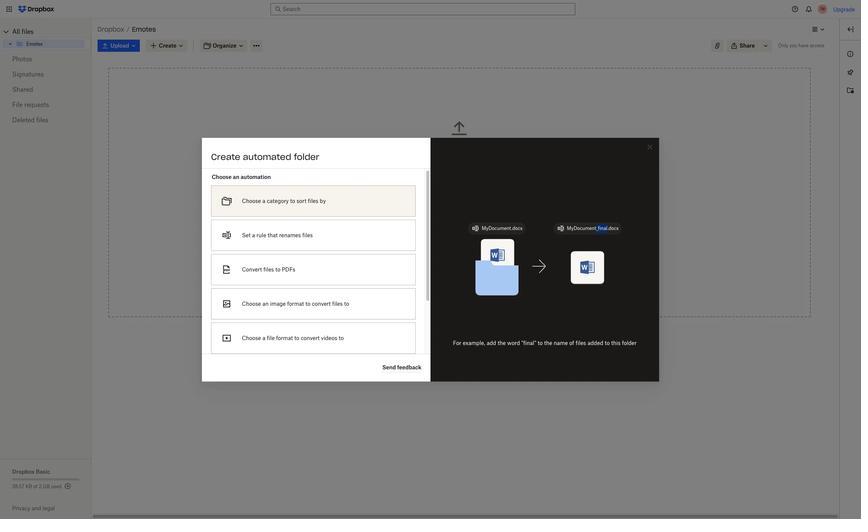 Task type: locate. For each thing, give the bounding box(es) containing it.
1 vertical spatial and
[[32, 505, 41, 512]]

0 horizontal spatial share
[[413, 274, 429, 280]]

choose an image format to convert files to
[[242, 301, 349, 307]]

2 vertical spatial this
[[611, 340, 621, 346]]

feedback
[[397, 364, 422, 371]]

send feedback button
[[382, 363, 422, 373]]

1 vertical spatial share
[[413, 274, 429, 280]]

format right image
[[287, 301, 304, 307]]

dropbox / emotes
[[98, 26, 156, 33]]

files up use
[[441, 143, 452, 150]]

/
[[127, 26, 130, 32]]

the left 'word'
[[498, 340, 506, 346]]

files up videos
[[332, 301, 343, 307]]

0 horizontal spatial of
[[33, 484, 38, 490]]

share button
[[727, 40, 760, 52]]

0 vertical spatial dropbox
[[98, 26, 124, 33]]

upload,
[[473, 143, 492, 150]]

an left automation at top left
[[233, 174, 239, 180]]

access right manage at the bottom right of the page
[[463, 274, 481, 280]]

dropbox
[[98, 26, 124, 33], [12, 469, 35, 475]]

convert
[[312, 301, 331, 307], [301, 335, 320, 341]]

.docx
[[608, 226, 619, 231]]

the
[[444, 152, 452, 158], [498, 340, 506, 346], [544, 340, 552, 346]]

added right be at the right top of the page
[[462, 252, 478, 259]]

choose down create
[[212, 174, 232, 180]]

share left only
[[740, 42, 755, 49]]

a for file
[[263, 335, 266, 341]]

all files
[[12, 28, 34, 35]]

"final"
[[522, 340, 536, 346]]

more ways to add content
[[426, 190, 493, 197]]

files left be at the right top of the page
[[436, 252, 447, 259]]

by
[[320, 198, 326, 204]]

0 vertical spatial convert
[[312, 301, 331, 307]]

0 vertical spatial added
[[462, 252, 478, 259]]

shared
[[12, 86, 33, 93]]

0 horizontal spatial dropbox
[[12, 469, 35, 475]]

1 horizontal spatial share
[[740, 42, 755, 49]]

of right name
[[570, 340, 574, 346]]

1 vertical spatial format
[[276, 335, 293, 341]]

1 vertical spatial an
[[263, 301, 269, 307]]

create automated folder
[[211, 152, 319, 162]]

1 vertical spatial add
[[487, 340, 496, 346]]

add right example,
[[487, 340, 496, 346]]

only you have access
[[778, 43, 825, 48]]

drive
[[465, 231, 479, 237]]

share and manage access to this folder
[[413, 274, 514, 280]]

1 vertical spatial emotes
[[26, 41, 43, 47]]

automated
[[243, 152, 291, 162]]

the inside the "drop files here to upload, or use the 'upload' button"
[[444, 152, 452, 158]]

1 horizontal spatial and
[[430, 274, 440, 280]]

1 vertical spatial a
[[252, 232, 255, 238]]

this inside create automated folder dialog
[[611, 340, 621, 346]]

added
[[462, 252, 478, 259], [588, 340, 604, 346]]

request files to be added to this folder
[[413, 252, 512, 259]]

emotes
[[132, 26, 156, 33], [26, 41, 43, 47]]

shared link
[[12, 82, 79, 97]]

convert for files
[[312, 301, 331, 307]]

format for image
[[287, 301, 304, 307]]

dropbox for dropbox / emotes
[[98, 26, 124, 33]]

a left category
[[263, 198, 266, 204]]

emotes down all files
[[26, 41, 43, 47]]

privacy and legal link
[[12, 505, 91, 512]]

0 vertical spatial format
[[287, 301, 304, 307]]

a
[[263, 198, 266, 204], [252, 232, 255, 238], [263, 335, 266, 341]]

_final
[[597, 226, 608, 231]]

1 horizontal spatial dropbox
[[98, 26, 124, 33]]

1 vertical spatial convert
[[301, 335, 320, 341]]

1 horizontal spatial added
[[588, 340, 604, 346]]

access
[[810, 43, 825, 48], [463, 274, 481, 280]]

1 horizontal spatial the
[[498, 340, 506, 346]]

used
[[51, 484, 62, 490]]

0 vertical spatial and
[[430, 274, 440, 280]]

0 horizontal spatial add
[[462, 190, 472, 197]]

and
[[430, 274, 440, 280], [32, 505, 41, 512]]

access for manage
[[463, 274, 481, 280]]

2 horizontal spatial the
[[544, 340, 552, 346]]

choose a category to sort files by
[[242, 198, 326, 204]]

this
[[486, 252, 495, 259], [488, 274, 498, 280], [611, 340, 621, 346]]

add left "content"
[[462, 190, 472, 197]]

to inside the "drop files here to upload, or use the 'upload' button"
[[466, 143, 472, 150]]

access
[[413, 210, 432, 216]]

and left manage at the bottom right of the page
[[430, 274, 440, 280]]

send feedback
[[382, 364, 422, 371]]

the left name
[[544, 340, 552, 346]]

privacy
[[12, 505, 30, 512]]

emotes right / at the top
[[132, 26, 156, 33]]

share down request
[[413, 274, 429, 280]]

1 vertical spatial dropbox
[[12, 469, 35, 475]]

choose left file
[[242, 335, 261, 341]]

0 vertical spatial share
[[740, 42, 755, 49]]

1 horizontal spatial of
[[570, 340, 574, 346]]

choose down automation at top left
[[242, 198, 261, 204]]

1 horizontal spatial emotes
[[132, 26, 156, 33]]

for
[[453, 340, 462, 346]]

28.57 kb of 2 gb used
[[12, 484, 62, 490]]

share for share and manage access to this folder
[[413, 274, 429, 280]]

0 horizontal spatial and
[[32, 505, 41, 512]]

1 vertical spatial added
[[588, 340, 604, 346]]

and left the legal
[[32, 505, 41, 512]]

create
[[211, 152, 240, 162]]

a right set
[[252, 232, 255, 238]]

of left 2
[[33, 484, 38, 490]]

format right file
[[276, 335, 293, 341]]

1 horizontal spatial an
[[263, 301, 269, 307]]

access inside more ways to add content element
[[463, 274, 481, 280]]

set a rule that renames files
[[242, 232, 313, 238]]

file requests
[[12, 101, 49, 109]]

share inside button
[[740, 42, 755, 49]]

automation
[[241, 174, 271, 180]]

share
[[740, 42, 755, 49], [413, 274, 429, 280]]

dropbox left / at the top
[[98, 26, 124, 33]]

0 horizontal spatial added
[[462, 252, 478, 259]]

files down file requests link
[[36, 116, 48, 124]]

create automated folder dialog
[[202, 138, 659, 426]]

privacy and legal
[[12, 505, 55, 512]]

import
[[413, 231, 431, 237]]

all files link
[[12, 26, 91, 38]]

access for have
[[810, 43, 825, 48]]

added inside more ways to add content element
[[462, 252, 478, 259]]

from
[[432, 231, 444, 237]]

files left by
[[308, 198, 318, 204]]

format
[[287, 301, 304, 307], [276, 335, 293, 341]]

open information panel image
[[846, 50, 855, 59]]

1 vertical spatial access
[[463, 274, 481, 280]]

get more space image
[[63, 482, 72, 491]]

0 vertical spatial emotes
[[132, 26, 156, 33]]

files right "convert"
[[264, 266, 274, 273]]

choose for choose a file format to convert videos to
[[242, 335, 261, 341]]

access right have
[[810, 43, 825, 48]]

an
[[233, 174, 239, 180], [263, 301, 269, 307]]

an left image
[[263, 301, 269, 307]]

0 vertical spatial of
[[570, 340, 574, 346]]

word
[[507, 340, 520, 346]]

send
[[382, 364, 396, 371]]

0 vertical spatial a
[[263, 198, 266, 204]]

files
[[22, 28, 34, 35], [36, 116, 48, 124], [441, 143, 452, 150], [308, 198, 318, 204], [302, 232, 313, 238], [436, 252, 447, 259], [264, 266, 274, 273], [332, 301, 343, 307], [576, 340, 586, 346]]

0 vertical spatial an
[[233, 174, 239, 180]]

choose left image
[[242, 301, 261, 307]]

0 horizontal spatial emotes
[[26, 41, 43, 47]]

you
[[790, 43, 798, 48]]

dropbox up 28.57
[[12, 469, 35, 475]]

convert up videos
[[312, 301, 331, 307]]

0 horizontal spatial an
[[233, 174, 239, 180]]

and inside more ways to add content element
[[430, 274, 440, 280]]

a left file
[[263, 335, 266, 341]]

deleted files
[[12, 116, 48, 124]]

and for manage
[[430, 274, 440, 280]]

upgrade
[[833, 6, 855, 12]]

photos link
[[12, 51, 79, 67]]

0 vertical spatial access
[[810, 43, 825, 48]]

that
[[268, 232, 278, 238]]

open activity image
[[846, 86, 855, 95]]

added right name
[[588, 340, 604, 346]]

mydocument.docx
[[482, 226, 523, 231]]

1 horizontal spatial access
[[810, 43, 825, 48]]

ways
[[441, 190, 454, 197]]

1 vertical spatial of
[[33, 484, 38, 490]]

more ways to add content element
[[395, 189, 525, 292]]

files right all
[[22, 28, 34, 35]]

0 horizontal spatial access
[[463, 274, 481, 280]]

convert left videos
[[301, 335, 320, 341]]

global header element
[[0, 0, 861, 19]]

2 vertical spatial a
[[263, 335, 266, 341]]

share inside more ways to add content element
[[413, 274, 429, 280]]

videos
[[321, 335, 337, 341]]

the right use
[[444, 152, 452, 158]]

0 vertical spatial add
[[462, 190, 472, 197]]

1 horizontal spatial add
[[487, 340, 496, 346]]

0 horizontal spatial the
[[444, 152, 452, 158]]



Task type: describe. For each thing, give the bounding box(es) containing it.
28.57
[[12, 484, 24, 490]]

manage
[[441, 274, 462, 280]]

all files tree
[[1, 26, 91, 50]]

choose for choose an automation
[[212, 174, 232, 180]]

open pinned items image
[[846, 68, 855, 77]]

a for rule
[[252, 232, 255, 238]]

convert for videos
[[301, 335, 320, 341]]

format for file
[[276, 335, 293, 341]]

a for category
[[263, 198, 266, 204]]

files inside the "drop files here to upload, or use the 'upload' button"
[[441, 143, 452, 150]]

example,
[[463, 340, 485, 346]]

add inside more ways to add content element
[[462, 190, 472, 197]]

google
[[446, 231, 464, 237]]

convert files to pdfs
[[242, 266, 295, 273]]

1 vertical spatial this
[[488, 274, 498, 280]]

basic
[[36, 469, 50, 475]]

0 vertical spatial this
[[486, 252, 495, 259]]

button
[[475, 152, 492, 158]]

renames
[[279, 232, 301, 238]]

share for share
[[740, 42, 755, 49]]

dropbox for dropbox basic
[[12, 469, 35, 475]]

choose an automation
[[212, 174, 271, 180]]

choose a file format to convert videos to
[[242, 335, 344, 341]]

deleted
[[12, 116, 35, 124]]

signatures
[[12, 71, 44, 78]]

dropbox link
[[98, 24, 124, 34]]

import from google drive
[[413, 231, 479, 237]]

file requests link
[[12, 97, 79, 112]]

and for legal
[[32, 505, 41, 512]]

deleted files link
[[12, 112, 79, 128]]

be
[[455, 252, 461, 259]]

or
[[427, 152, 432, 158]]

set
[[242, 232, 251, 238]]

open details pane image
[[846, 25, 855, 34]]

drop files here to upload, or use the 'upload' button
[[427, 143, 492, 158]]

dropbox logo - go to the homepage image
[[15, 3, 57, 15]]

files right name
[[576, 340, 586, 346]]

content
[[473, 190, 493, 197]]

gb
[[43, 484, 50, 490]]

files inside tree
[[22, 28, 34, 35]]

an for automation
[[233, 174, 239, 180]]

file
[[12, 101, 23, 109]]

drop
[[427, 143, 440, 150]]

2
[[39, 484, 42, 490]]

convert
[[242, 266, 262, 273]]

use
[[434, 152, 443, 158]]

access button
[[396, 205, 523, 221]]

'upload'
[[454, 152, 474, 158]]

kb
[[25, 484, 32, 490]]

sort
[[297, 198, 307, 204]]

legal
[[43, 505, 55, 512]]

pdfs
[[282, 266, 295, 273]]

choose for choose an image format to convert files to
[[242, 301, 261, 307]]

file
[[267, 335, 275, 341]]

files right renames
[[302, 232, 313, 238]]

category
[[267, 198, 289, 204]]

dropbox basic
[[12, 469, 50, 475]]

request
[[413, 252, 435, 259]]

the for add
[[544, 340, 552, 346]]

an for image
[[263, 301, 269, 307]]

mydocument
[[567, 226, 597, 231]]

more
[[426, 190, 440, 197]]

emotes inside all files tree
[[26, 41, 43, 47]]

name
[[554, 340, 568, 346]]

emotes link
[[16, 39, 84, 48]]

signatures link
[[12, 67, 79, 82]]

for example, add the word "final" to the name of files added to this folder
[[453, 340, 637, 346]]

added inside create automated folder dialog
[[588, 340, 604, 346]]

here
[[453, 143, 465, 150]]

rule
[[257, 232, 266, 238]]

add inside create automated folder dialog
[[487, 340, 496, 346]]

upgrade link
[[833, 6, 855, 12]]

files inside more ways to add content element
[[436, 252, 447, 259]]

choose for choose a category to sort files by
[[242, 198, 261, 204]]

the for here
[[444, 152, 452, 158]]

have
[[799, 43, 809, 48]]

only
[[778, 43, 789, 48]]

image
[[270, 301, 286, 307]]

mydocument _final .docx
[[567, 226, 619, 231]]

requests
[[24, 101, 49, 109]]

of inside create automated folder dialog
[[570, 340, 574, 346]]

photos
[[12, 55, 32, 63]]

all
[[12, 28, 20, 35]]



Task type: vqa. For each thing, say whether or not it's contained in the screenshot.
the automation
yes



